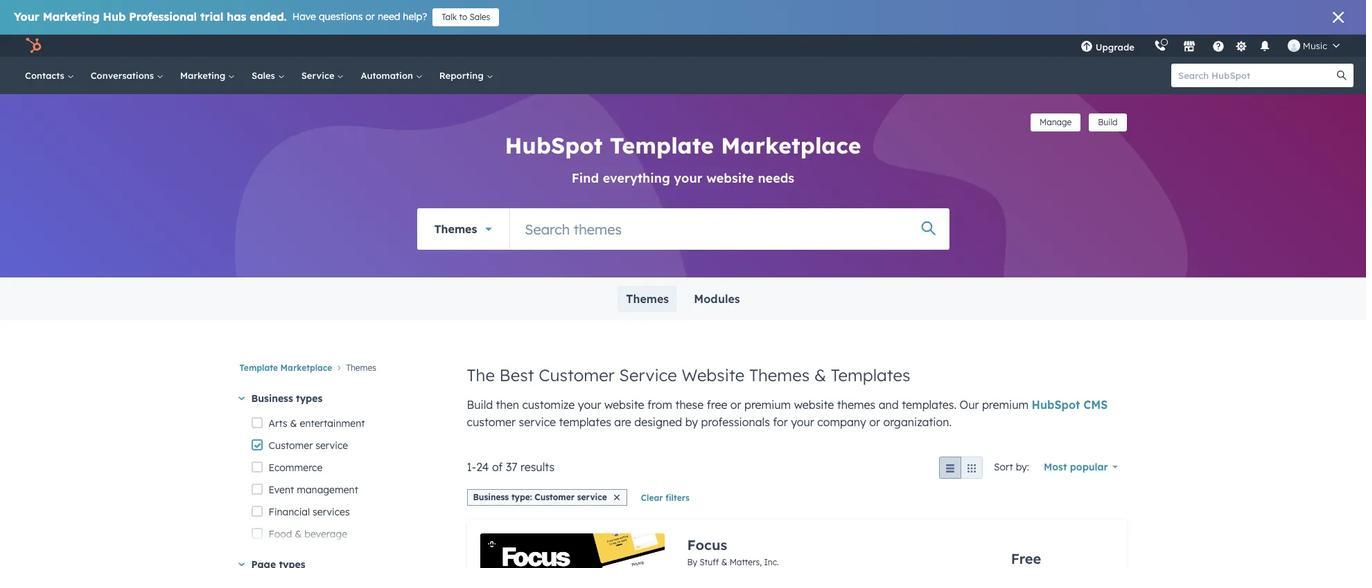 Task type: describe. For each thing, give the bounding box(es) containing it.
1 horizontal spatial close image
[[1333, 12, 1344, 23]]

sort
[[994, 462, 1013, 474]]

& left templates
[[814, 365, 826, 386]]

questions
[[319, 10, 363, 23]]

manage
[[1040, 117, 1072, 128]]

hubspot inside build then customize your website from these free or premium website themes and templates. our premium hubspot cms customer service templates are designed by professionals for your company or organization.
[[1032, 399, 1080, 412]]

1 horizontal spatial website
[[706, 170, 754, 186]]

types
[[296, 393, 322, 406]]

marketplaces button
[[1175, 35, 1204, 57]]

0 vertical spatial hubspot
[[505, 132, 603, 159]]

hubspot image
[[25, 37, 42, 54]]

automation
[[361, 70, 416, 81]]

ended.
[[250, 10, 287, 24]]

customer for business
[[535, 493, 575, 503]]

hubspot cms link
[[1032, 399, 1108, 412]]

type:
[[511, 493, 532, 503]]

0 horizontal spatial your
[[578, 399, 601, 412]]

need
[[378, 10, 400, 23]]

has
[[227, 10, 246, 24]]

marketing inside marketing link
[[180, 70, 228, 81]]

business for business types
[[251, 393, 293, 406]]

sort by:
[[994, 462, 1029, 474]]

then
[[496, 399, 519, 412]]

build link
[[1089, 114, 1127, 132]]

most
[[1044, 462, 1067, 474]]

1 premium from the left
[[744, 399, 791, 412]]

upgrade
[[1096, 42, 1134, 53]]

build then customize your website from these free or premium website themes and templates. our premium hubspot cms customer service templates are designed by professionals for your company or organization.
[[467, 399, 1108, 430]]

services
[[313, 507, 350, 519]]

business types
[[251, 393, 322, 406]]

1 vertical spatial close image
[[614, 496, 619, 501]]

clear
[[641, 493, 663, 504]]

arts & entertainment
[[269, 418, 365, 431]]

clear filters button
[[641, 490, 689, 507]]

business types group
[[251, 413, 445, 569]]

beverage
[[304, 529, 347, 542]]

results
[[521, 461, 555, 475]]

are
[[614, 416, 631, 430]]

Search themes search field
[[510, 209, 949, 250]]

template inside navigation
[[239, 363, 278, 374]]

most popular button
[[1035, 454, 1127, 482]]

website
[[682, 365, 744, 386]]

notifications button
[[1253, 35, 1276, 57]]

themes inside navigation
[[346, 363, 376, 374]]

inc.
[[764, 558, 779, 568]]

event management
[[269, 485, 358, 497]]

customize
[[522, 399, 575, 412]]

1 vertical spatial marketplace
[[280, 363, 332, 374]]

& right food at the left bottom of page
[[295, 529, 302, 542]]

cms
[[1083, 399, 1108, 412]]

financial
[[269, 507, 310, 519]]

matters,
[[730, 558, 762, 568]]

2 premium from the left
[[982, 399, 1029, 412]]

professional
[[129, 10, 197, 24]]

entertainment
[[300, 418, 365, 431]]

customer
[[467, 416, 516, 430]]

hubspot template marketplace link
[[505, 132, 861, 159]]

hub
[[103, 10, 126, 24]]

marketplaces image
[[1183, 41, 1195, 53]]

modules link
[[686, 286, 748, 313]]

& right arts
[[290, 418, 297, 431]]

talk
[[442, 12, 457, 22]]

trial
[[200, 10, 223, 24]]

our
[[960, 399, 979, 412]]

contacts link
[[17, 57, 82, 94]]

talk to sales
[[442, 12, 490, 22]]

service inside service link
[[301, 70, 337, 81]]

list view image
[[945, 465, 956, 476]]

settings link
[[1233, 38, 1250, 53]]

build for build then customize your website from these free or premium website themes and templates. our premium hubspot cms customer service templates are designed by professionals for your company or organization.
[[467, 399, 493, 412]]

search button
[[1330, 64, 1354, 87]]

automation link
[[352, 57, 431, 94]]

everything
[[603, 170, 670, 186]]

music button
[[1279, 35, 1348, 57]]

reporting
[[439, 70, 486, 81]]

calling icon image
[[1154, 40, 1166, 53]]

0 horizontal spatial sales
[[252, 70, 278, 81]]

1 horizontal spatial or
[[730, 399, 741, 412]]

template marketplace link
[[239, 363, 332, 374]]

sales inside button
[[470, 12, 490, 22]]

focus by stuff & matters, inc.
[[687, 537, 779, 568]]

service link
[[293, 57, 352, 94]]

themes link
[[618, 286, 677, 313]]

ecommerce
[[269, 463, 322, 475]]

2 vertical spatial your
[[791, 416, 814, 430]]

find
[[572, 170, 599, 186]]

menu containing music
[[1071, 35, 1349, 57]]

contacts
[[25, 70, 67, 81]]

templates
[[559, 416, 611, 430]]

of
[[492, 461, 503, 475]]

search image
[[1337, 71, 1347, 80]]

help?
[[403, 10, 427, 23]]

the
[[467, 365, 495, 386]]

modules
[[694, 292, 740, 306]]

themes inside popup button
[[434, 222, 477, 236]]

help image
[[1212, 41, 1225, 53]]

customer service
[[269, 440, 348, 453]]



Task type: vqa. For each thing, say whether or not it's contained in the screenshot.
service to the right
yes



Task type: locate. For each thing, give the bounding box(es) containing it.
website up are
[[604, 399, 644, 412]]

templates.
[[902, 399, 956, 412]]

service inside build then customize your website from these free or premium website themes and templates. our premium hubspot cms customer service templates are designed by professionals for your company or organization.
[[519, 416, 556, 430]]

0 horizontal spatial close image
[[614, 496, 619, 501]]

your marketing hub professional trial has ended. have questions or need help?
[[14, 10, 427, 24]]

business type: customer service
[[473, 493, 607, 503]]

2 horizontal spatial or
[[869, 416, 880, 430]]

0 vertical spatial customer
[[539, 365, 615, 386]]

marketing link
[[172, 57, 243, 94]]

0 horizontal spatial service
[[301, 70, 337, 81]]

1 vertical spatial hubspot
[[1032, 399, 1080, 412]]

0 vertical spatial service
[[519, 416, 556, 430]]

arts
[[269, 418, 287, 431]]

grid view image
[[966, 465, 977, 476]]

business types button
[[238, 391, 445, 408]]

business for business type: customer service
[[473, 493, 509, 503]]

and
[[879, 399, 899, 412]]

business inside dropdown button
[[251, 393, 293, 406]]

2 vertical spatial or
[[869, 416, 880, 430]]

0 horizontal spatial website
[[604, 399, 644, 412]]

needs
[[758, 170, 794, 186]]

hubspot
[[505, 132, 603, 159], [1032, 399, 1080, 412]]

1 horizontal spatial marketing
[[180, 70, 228, 81]]

your up "templates"
[[578, 399, 601, 412]]

premium
[[744, 399, 791, 412], [982, 399, 1029, 412]]

or down and
[[869, 416, 880, 430]]

0 vertical spatial your
[[674, 170, 703, 186]]

1 vertical spatial service
[[316, 440, 348, 453]]

focus
[[687, 537, 727, 554]]

0 horizontal spatial template
[[239, 363, 278, 374]]

0 horizontal spatial build
[[467, 399, 493, 412]]

template
[[610, 132, 714, 159], [239, 363, 278, 374]]

free
[[1011, 551, 1041, 568]]

service down customize
[[519, 416, 556, 430]]

1 vertical spatial your
[[578, 399, 601, 412]]

service
[[519, 416, 556, 430], [316, 440, 348, 453], [577, 493, 607, 503]]

sales link
[[243, 57, 293, 94]]

0 horizontal spatial marketplace
[[280, 363, 332, 374]]

service right the sales link
[[301, 70, 337, 81]]

organization.
[[883, 416, 952, 430]]

website up company
[[794, 399, 834, 412]]

premium up for
[[744, 399, 791, 412]]

themes button
[[417, 209, 510, 250]]

marketplace up the needs
[[721, 132, 861, 159]]

website left the needs
[[706, 170, 754, 186]]

2 horizontal spatial service
[[577, 493, 607, 503]]

1 horizontal spatial service
[[619, 365, 677, 386]]

service
[[301, 70, 337, 81], [619, 365, 677, 386]]

upgrade image
[[1080, 41, 1093, 53]]

template up find everything your website needs
[[610, 132, 714, 159]]

0 vertical spatial service
[[301, 70, 337, 81]]

1 horizontal spatial your
[[674, 170, 703, 186]]

management
[[297, 485, 358, 497]]

conversations
[[91, 70, 157, 81]]

your down hubspot template marketplace
[[674, 170, 703, 186]]

2 vertical spatial service
[[577, 493, 607, 503]]

1 horizontal spatial template
[[610, 132, 714, 159]]

1 horizontal spatial service
[[519, 416, 556, 430]]

1 vertical spatial business
[[473, 493, 509, 503]]

1 horizontal spatial sales
[[470, 12, 490, 22]]

service left clear
[[577, 493, 607, 503]]

& inside focus by stuff & matters, inc.
[[721, 558, 727, 568]]

food & beverage
[[269, 529, 347, 542]]

by
[[685, 416, 698, 430]]

0 vertical spatial template
[[610, 132, 714, 159]]

premium right our
[[982, 399, 1029, 412]]

0 vertical spatial caret image
[[238, 398, 244, 401]]

customer inside business types group
[[269, 440, 313, 453]]

1 vertical spatial service
[[619, 365, 677, 386]]

build up customer at the bottom left
[[467, 399, 493, 412]]

1-24 of 37 results
[[467, 461, 555, 475]]

food
[[269, 529, 292, 542]]

navigation
[[239, 360, 445, 391]]

themes
[[837, 399, 875, 412]]

customer right the type:
[[535, 493, 575, 503]]

or left need on the left of page
[[365, 10, 375, 23]]

0 horizontal spatial service
[[316, 440, 348, 453]]

Search HubSpot search field
[[1171, 64, 1341, 87]]

for
[[773, 416, 788, 430]]

build inside build then customize your website from these free or premium website themes and templates. our premium hubspot cms customer service templates are designed by professionals for your company or organization.
[[467, 399, 493, 412]]

talk to sales button
[[433, 8, 499, 26]]

your
[[14, 10, 39, 24]]

hubspot link
[[17, 37, 52, 54]]

1 caret image from the top
[[238, 398, 244, 401]]

hubspot left cms
[[1032, 399, 1080, 412]]

business up arts
[[251, 393, 293, 406]]

event
[[269, 485, 294, 497]]

free
[[707, 399, 727, 412]]

financial services
[[269, 507, 350, 519]]

build right manage
[[1098, 117, 1118, 128]]

customer up customize
[[539, 365, 615, 386]]

build
[[1098, 117, 1118, 128], [467, 399, 493, 412]]

customer for the
[[539, 365, 615, 386]]

2 vertical spatial customer
[[535, 493, 575, 503]]

2 caret image from the top
[[238, 564, 244, 567]]

templates
[[831, 365, 910, 386]]

find everything your website needs
[[572, 170, 794, 186]]

or up the professionals
[[730, 399, 741, 412]]

service inside business types group
[[316, 440, 348, 453]]

1 vertical spatial or
[[730, 399, 741, 412]]

2 horizontal spatial website
[[794, 399, 834, 412]]

or inside your marketing hub professional trial has ended. have questions or need help?
[[365, 10, 375, 23]]

0 horizontal spatial hubspot
[[505, 132, 603, 159]]

close image
[[1333, 12, 1344, 23], [614, 496, 619, 501]]

these
[[675, 399, 704, 412]]

marketing down trial in the left top of the page
[[180, 70, 228, 81]]

clear filters
[[641, 493, 689, 504]]

manage link
[[1031, 114, 1081, 132]]

0 vertical spatial marketplace
[[721, 132, 861, 159]]

1 horizontal spatial build
[[1098, 117, 1118, 128]]

&
[[814, 365, 826, 386], [290, 418, 297, 431], [295, 529, 302, 542], [721, 558, 727, 568]]

template up business types
[[239, 363, 278, 374]]

menu item
[[1144, 35, 1147, 57]]

build for build
[[1098, 117, 1118, 128]]

1 horizontal spatial premium
[[982, 399, 1029, 412]]

0 vertical spatial or
[[365, 10, 375, 23]]

1 horizontal spatial marketplace
[[721, 132, 861, 159]]

business
[[251, 393, 293, 406], [473, 493, 509, 503]]

sales right marketing link
[[252, 70, 278, 81]]

0 horizontal spatial business
[[251, 393, 293, 406]]

marketing left hub
[[43, 10, 100, 24]]

1 vertical spatial marketing
[[180, 70, 228, 81]]

best
[[499, 365, 534, 386]]

popular
[[1070, 462, 1108, 474]]

37
[[506, 461, 517, 475]]

0 horizontal spatial premium
[[744, 399, 791, 412]]

by
[[687, 558, 697, 568]]

0 vertical spatial business
[[251, 393, 293, 406]]

your
[[674, 170, 703, 186], [578, 399, 601, 412], [791, 416, 814, 430]]

0 horizontal spatial or
[[365, 10, 375, 23]]

music
[[1303, 40, 1327, 51]]

service down entertainment
[[316, 440, 348, 453]]

customer
[[539, 365, 615, 386], [269, 440, 313, 453], [535, 493, 575, 503]]

hubspot up find
[[505, 132, 603, 159]]

marketplace
[[721, 132, 861, 159], [280, 363, 332, 374]]

1 vertical spatial customer
[[269, 440, 313, 453]]

stuff
[[700, 558, 719, 568]]

2 horizontal spatial your
[[791, 416, 814, 430]]

sales right to at the top left of page
[[470, 12, 490, 22]]

caret image
[[238, 398, 244, 401], [238, 564, 244, 567]]

from
[[647, 399, 672, 412]]

24
[[476, 461, 489, 475]]

most popular
[[1044, 462, 1108, 474]]

marketplace up types
[[280, 363, 332, 374]]

your right for
[[791, 416, 814, 430]]

website
[[706, 170, 754, 186], [604, 399, 644, 412], [794, 399, 834, 412]]

1 vertical spatial caret image
[[238, 564, 244, 567]]

group
[[939, 458, 994, 480]]

0 horizontal spatial marketing
[[43, 10, 100, 24]]

0 vertical spatial build
[[1098, 117, 1118, 128]]

company
[[817, 416, 866, 430]]

close image up music popup button
[[1333, 12, 1344, 23]]

filters
[[665, 493, 689, 504]]

& right stuff
[[721, 558, 727, 568]]

1 horizontal spatial hubspot
[[1032, 399, 1080, 412]]

1 horizontal spatial business
[[473, 493, 509, 503]]

0 vertical spatial sales
[[470, 12, 490, 22]]

1 vertical spatial template
[[239, 363, 278, 374]]

navigation containing template marketplace
[[239, 360, 445, 391]]

notifications image
[[1258, 41, 1271, 53]]

menu
[[1071, 35, 1349, 57]]

0 vertical spatial marketing
[[43, 10, 100, 24]]

1 vertical spatial sales
[[252, 70, 278, 81]]

service up the from
[[619, 365, 677, 386]]

1 vertical spatial build
[[467, 399, 493, 412]]

customer up the ecommerce
[[269, 440, 313, 453]]

to
[[459, 12, 467, 22]]

caret image inside business types dropdown button
[[238, 398, 244, 401]]

reporting link
[[431, 57, 501, 94]]

by:
[[1016, 462, 1029, 474]]

close image left clear
[[614, 496, 619, 501]]

0 vertical spatial close image
[[1333, 12, 1344, 23]]

business left the type:
[[473, 493, 509, 503]]

settings image
[[1235, 41, 1248, 53]]

professionals
[[701, 416, 770, 430]]

greg robinson image
[[1288, 40, 1300, 52]]

calling icon button
[[1148, 37, 1172, 55]]

the best customer service website themes & templates
[[467, 365, 910, 386]]



